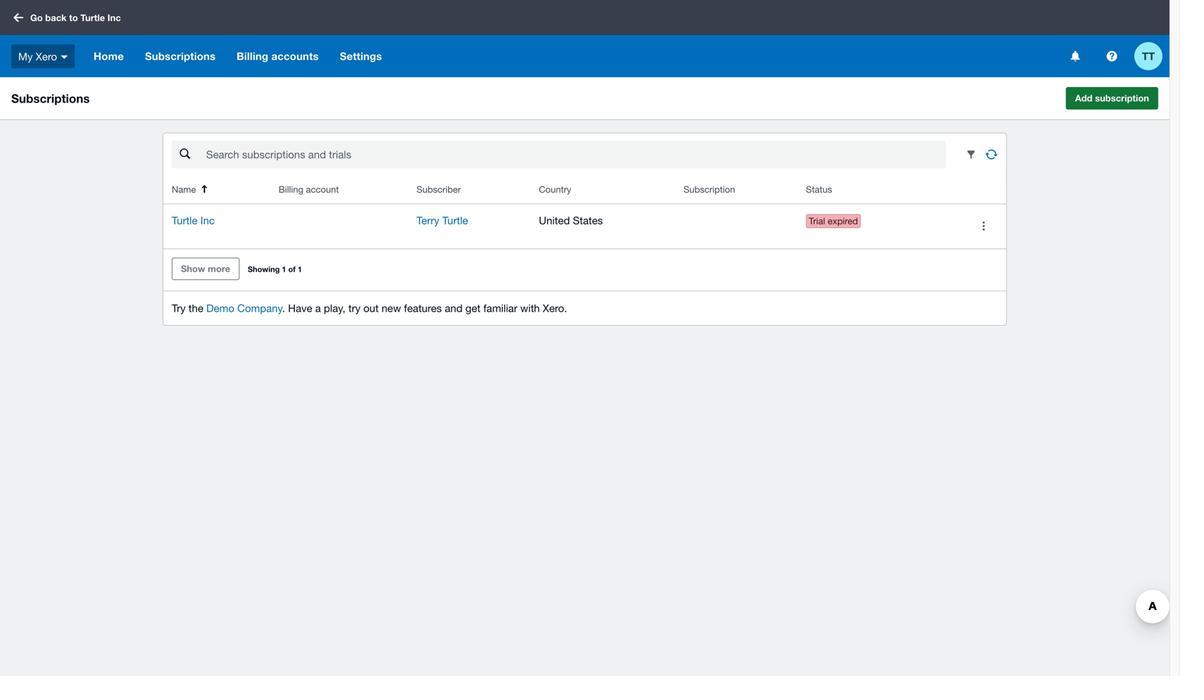 Task type: locate. For each thing, give the bounding box(es) containing it.
turtle
[[80, 12, 105, 23], [172, 214, 197, 227], [442, 214, 468, 227]]

svg image left go
[[13, 13, 23, 22]]

subscriptions link
[[134, 35, 226, 77]]

0 horizontal spatial svg image
[[13, 13, 23, 22]]

subscriptions
[[145, 50, 216, 63], [11, 91, 90, 105]]

1 svg image from the left
[[1071, 51, 1080, 61]]

inc inside banner
[[107, 12, 121, 23]]

svg image up add
[[1071, 51, 1080, 61]]

billing left account
[[279, 184, 303, 195]]

billing left accounts
[[237, 50, 268, 63]]

1 vertical spatial subscriptions
[[11, 91, 90, 105]]

1 horizontal spatial billing
[[279, 184, 303, 195]]

0 horizontal spatial turtle
[[80, 12, 105, 23]]

and
[[445, 302, 463, 314]]

features
[[404, 302, 442, 314]]

inc
[[107, 12, 121, 23], [200, 214, 215, 227]]

showing
[[248, 265, 280, 274]]

svg image
[[13, 13, 23, 22], [61, 55, 68, 59]]

0 vertical spatial inc
[[107, 12, 121, 23]]

back
[[45, 12, 67, 23]]

go back to turtle inc
[[30, 12, 121, 23]]

billing for billing account
[[279, 184, 303, 195]]

show more button
[[172, 258, 239, 280]]

turtle inc link
[[172, 214, 215, 227]]

xero
[[36, 50, 57, 62]]

with
[[520, 302, 540, 314]]

svg image
[[1071, 51, 1080, 61], [1107, 51, 1117, 61]]

billing inside banner
[[237, 50, 268, 63]]

1 right of on the top of the page
[[298, 265, 302, 274]]

country
[[539, 184, 571, 195]]

united states
[[539, 214, 603, 227]]

turtle inside banner
[[80, 12, 105, 23]]

1 vertical spatial billing
[[279, 184, 303, 195]]

banner containing home
[[0, 0, 1169, 77]]

try
[[348, 302, 360, 314]]

0 horizontal spatial billing
[[237, 50, 268, 63]]

subscription
[[1095, 93, 1149, 104]]

tt
[[1142, 50, 1155, 63]]

turtle right terry
[[442, 214, 468, 227]]

name button
[[172, 184, 207, 195]]

go
[[30, 12, 43, 23]]

svg image inside 'my xero' popup button
[[61, 55, 68, 59]]

terry
[[417, 214, 439, 227]]

1
[[282, 265, 286, 274], [298, 265, 302, 274]]

1 horizontal spatial svg image
[[61, 55, 68, 59]]

1 vertical spatial inc
[[200, 214, 215, 227]]

0 horizontal spatial inc
[[107, 12, 121, 23]]

inc down name button
[[200, 214, 215, 227]]

svg image inside go back to turtle inc link
[[13, 13, 23, 22]]

settings button
[[329, 35, 393, 77]]

0 vertical spatial billing
[[237, 50, 268, 63]]

terry turtle link
[[417, 214, 468, 227]]

2 svg image from the left
[[1107, 51, 1117, 61]]

1 horizontal spatial subscriptions
[[145, 50, 216, 63]]

svg image left the tt
[[1107, 51, 1117, 61]]

of
[[288, 265, 296, 274]]

to
[[69, 12, 78, 23]]

subscription
[[684, 184, 735, 195]]

tt button
[[1134, 35, 1169, 77]]

more row options image
[[970, 212, 998, 240]]

try the demo company . have a play, try out new features and get familiar with xero.
[[172, 302, 567, 314]]

trial expired
[[809, 216, 858, 227]]

add subscription button
[[1066, 87, 1158, 110]]

1 horizontal spatial 1
[[298, 265, 302, 274]]

Search subscriptions and trials search field
[[205, 141, 946, 168]]

trial
[[809, 216, 825, 227]]

1 horizontal spatial svg image
[[1107, 51, 1117, 61]]

show
[[181, 263, 205, 274]]

svg image right the xero
[[61, 55, 68, 59]]

1 left of on the top of the page
[[282, 265, 286, 274]]

settings
[[340, 50, 382, 63]]

0 vertical spatial svg image
[[13, 13, 23, 22]]

my
[[18, 50, 33, 62]]

1 1 from the left
[[282, 265, 286, 274]]

1 vertical spatial svg image
[[61, 55, 68, 59]]

have
[[288, 302, 312, 314]]

my xero button
[[0, 35, 83, 77]]

banner
[[0, 0, 1169, 77]]

demo
[[206, 302, 234, 314]]

billing account
[[279, 184, 339, 195]]

search subscriptions and trials element
[[171, 140, 946, 169]]

turtle right to
[[80, 12, 105, 23]]

inc up home 'link'
[[107, 12, 121, 23]]

1 horizontal spatial turtle
[[172, 214, 197, 227]]

show more
[[181, 263, 230, 274]]

0 vertical spatial subscriptions
[[145, 50, 216, 63]]

turtle down name
[[172, 214, 197, 227]]

0 horizontal spatial svg image
[[1071, 51, 1080, 61]]

billing
[[237, 50, 268, 63], [279, 184, 303, 195]]

0 horizontal spatial 1
[[282, 265, 286, 274]]



Task type: vqa. For each thing, say whether or not it's contained in the screenshot.
the Trial
yes



Task type: describe. For each thing, give the bounding box(es) containing it.
turtle inc
[[172, 214, 215, 227]]

billing accounts link
[[226, 35, 329, 77]]

home link
[[83, 35, 134, 77]]

status
[[806, 184, 832, 195]]

out
[[363, 302, 379, 314]]

company
[[237, 302, 283, 314]]

a
[[315, 302, 321, 314]]

account
[[306, 184, 339, 195]]

united
[[539, 214, 570, 227]]

add
[[1075, 93, 1092, 104]]

demo company link
[[206, 302, 283, 314]]

subscriptions inside banner
[[145, 50, 216, 63]]

play,
[[324, 302, 345, 314]]

2 1 from the left
[[298, 265, 302, 274]]

subscriber
[[417, 184, 461, 195]]

new
[[382, 302, 401, 314]]

familiar
[[483, 302, 517, 314]]

billing for billing accounts
[[237, 50, 268, 63]]

2 horizontal spatial turtle
[[442, 214, 468, 227]]

home
[[94, 50, 124, 63]]

1 horizontal spatial inc
[[200, 214, 215, 227]]

add subscription
[[1075, 93, 1149, 104]]

try
[[172, 302, 186, 314]]

more
[[208, 263, 230, 274]]

more row options image
[[957, 140, 985, 169]]

states
[[573, 214, 603, 227]]

my xero
[[18, 50, 57, 62]]

go back to turtle inc link
[[8, 5, 129, 30]]

get
[[465, 302, 480, 314]]

name
[[172, 184, 196, 195]]

accounts
[[271, 50, 319, 63]]

billing accounts
[[237, 50, 319, 63]]

expired
[[828, 216, 858, 227]]

the
[[189, 302, 203, 314]]

.
[[283, 302, 285, 314]]

terry turtle
[[417, 214, 468, 227]]

xero.
[[543, 302, 567, 314]]

showing 1 of 1
[[248, 265, 302, 274]]

0 horizontal spatial subscriptions
[[11, 91, 90, 105]]



